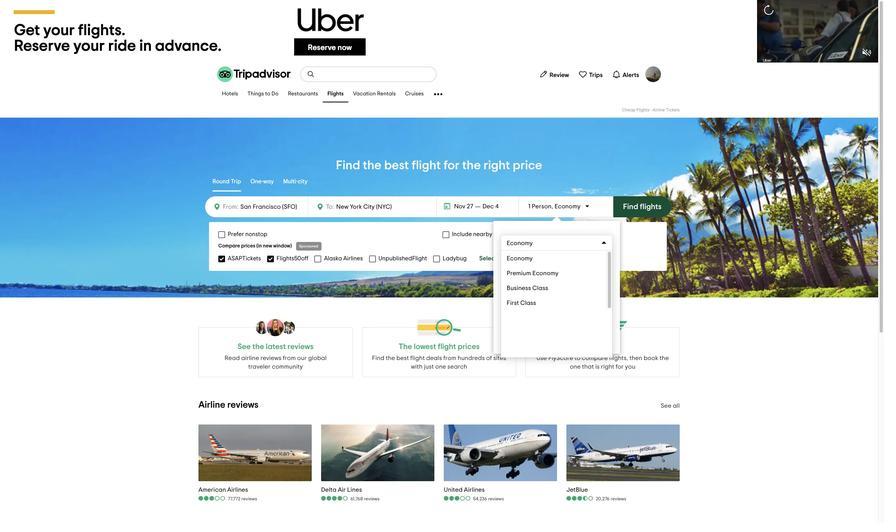 Task type: locate. For each thing, give the bounding box(es) containing it.
review link
[[536, 66, 573, 82]]

1 vertical spatial flights
[[637, 108, 650, 112]]

61,768
[[351, 497, 363, 501]]

1 left adult
[[502, 272, 504, 279]]

0 horizontal spatial flights
[[328, 91, 344, 97]]

3 of 5 bubbles image inside 77,772 reviews link
[[199, 496, 226, 501]]

0 for 0 seniors (65+)
[[502, 289, 505, 295]]

1 horizontal spatial 1
[[529, 203, 531, 210]]

from
[[283, 355, 296, 361], [444, 355, 457, 361]]

ladybug
[[443, 255, 467, 261]]

reviews for 61,768 reviews
[[364, 497, 380, 501]]

0 vertical spatial 0
[[502, 289, 505, 295]]

0 vertical spatial best
[[384, 159, 409, 172]]

from:
[[223, 204, 239, 210]]

the inside find the best flight deals from hundreds of sites with just one search
[[386, 355, 395, 361]]

flight up with
[[411, 355, 425, 361]]

tickets
[[666, 108, 680, 112]]

61,768 reviews link
[[321, 495, 380, 502]]

3 of 5 bubbles image for american
[[199, 496, 226, 501]]

delta
[[321, 487, 337, 493]]

0 left the seniors
[[502, 289, 505, 295]]

tripadvisor image
[[217, 66, 291, 82]]

1 vertical spatial to
[[575, 355, 581, 361]]

airline reviews
[[199, 400, 259, 410]]

economy
[[555, 203, 581, 210], [507, 240, 533, 246], [507, 240, 534, 246], [507, 255, 533, 262], [533, 270, 559, 276]]

alaska airlines
[[324, 255, 363, 261]]

nov 27
[[454, 203, 473, 210]]

2 from from the left
[[444, 355, 457, 361]]

the for find the best flight for the right price
[[363, 159, 382, 172]]

all for see all
[[673, 403, 680, 409]]

class for business class
[[533, 285, 549, 291]]

3 of 5 bubbles image for united
[[444, 496, 471, 501]]

1 horizontal spatial to
[[575, 355, 581, 361]]

0 horizontal spatial 3 of 5 bubbles image
[[199, 496, 226, 501]]

the lowest flight prices
[[399, 343, 480, 351]]

airlines inside "link"
[[464, 487, 485, 493]]

children
[[507, 305, 530, 312]]

airline
[[653, 108, 665, 112], [199, 400, 225, 410]]

3 of 5 bubbles image inside "54,236 reviews" link
[[444, 496, 471, 501]]

things to do link
[[243, 86, 283, 102]]

use
[[537, 355, 547, 361]]

flights left vacation
[[328, 91, 344, 97]]

find for find the best flight for the right price
[[336, 159, 360, 172]]

nov
[[454, 203, 466, 210]]

0 horizontal spatial flyscore
[[549, 355, 574, 361]]

1 left person
[[529, 203, 531, 210]]

0 vertical spatial all
[[499, 255, 506, 262]]

0 horizontal spatial all
[[499, 255, 506, 262]]

1 horizontal spatial right
[[601, 364, 615, 370]]

the
[[399, 343, 412, 351]]

right left price
[[484, 159, 510, 172]]

for you
[[616, 364, 636, 370]]

0 vertical spatial flight
[[412, 159, 441, 172]]

0 vertical spatial to
[[265, 91, 271, 97]]

1 from from the left
[[283, 355, 296, 361]]

from inside the read airline reviews from our global traveler community
[[283, 355, 296, 361]]

(18-
[[521, 272, 531, 279]]

right inside use flyscore to compare flights, then book the one that is right for you
[[601, 364, 615, 370]]

airlines for alaska airlines
[[344, 255, 363, 261]]

reviews for 77,772 reviews
[[242, 497, 257, 501]]

1 vertical spatial flyscore
[[549, 355, 574, 361]]

20,276
[[596, 497, 610, 501]]

0 horizontal spatial 1
[[502, 272, 504, 279]]

review
[[550, 72, 569, 78]]

1 vertical spatial airline
[[199, 400, 225, 410]]

to inside use flyscore to compare flights, then book the one that is right for you
[[575, 355, 581, 361]]

3 of 5 bubbles image down american
[[199, 496, 226, 501]]

61,768 reviews
[[351, 497, 380, 501]]

trips link
[[576, 66, 606, 82]]

1 horizontal spatial find
[[372, 355, 385, 361]]

(0-
[[531, 305, 539, 312]]

1 horizontal spatial from
[[444, 355, 457, 361]]

flight
[[412, 159, 441, 172], [411, 355, 425, 361]]

reviews inside the read airline reviews from our global traveler community
[[261, 355, 282, 361]]

1 horizontal spatial 3 of 5 bubbles image
[[444, 496, 471, 501]]

77,772 reviews
[[228, 497, 257, 501]]

0 vertical spatial find
[[336, 159, 360, 172]]

to:
[[326, 204, 334, 210]]

is
[[596, 364, 600, 370]]

0 vertical spatial see
[[238, 343, 251, 351]]

flights left -
[[637, 108, 650, 112]]

round
[[213, 179, 230, 184]]

business class
[[507, 285, 549, 291]]

class down the 64)
[[533, 285, 549, 291]]

hundreds
[[458, 355, 485, 361]]

our
[[297, 355, 307, 361]]

reviews
[[288, 343, 314, 351], [261, 355, 282, 361], [227, 400, 259, 410], [364, 497, 380, 501], [242, 497, 257, 501], [488, 497, 504, 501], [611, 497, 627, 501]]

search image
[[307, 70, 315, 78]]

flight inside find the best flight deals from hundreds of sites with just one search
[[411, 355, 425, 361]]

1 0 from the top
[[502, 289, 505, 295]]

0 horizontal spatial to
[[265, 91, 271, 97]]

delta air lines
[[321, 487, 362, 493]]

the
[[363, 159, 382, 172], [462, 159, 481, 172], [253, 343, 264, 351], [386, 355, 395, 361], [660, 355, 669, 361]]

3 of 5 bubbles image
[[199, 496, 226, 501], [444, 496, 471, 501]]

2 vertical spatial find
[[372, 355, 385, 361]]

1 vertical spatial right
[[601, 364, 615, 370]]

0 horizontal spatial from
[[283, 355, 296, 361]]

right right 'is'
[[601, 364, 615, 370]]

asaptickets
[[228, 255, 261, 261]]

1 horizontal spatial flyscore
[[588, 343, 618, 351]]

to left do
[[265, 91, 271, 97]]

airlines up "54,236 reviews" link
[[464, 487, 485, 493]]

find inside find the best flight deals from hundreds of sites with just one search
[[372, 355, 385, 361]]

to up one
[[575, 355, 581, 361]]

0 horizontal spatial right
[[484, 159, 510, 172]]

1 3 of 5 bubbles image from the left
[[199, 496, 226, 501]]

first
[[507, 300, 519, 306]]

1 horizontal spatial airlines
[[344, 255, 363, 261]]

advertisement region
[[0, 0, 879, 63]]

the for find the best flight deals from hundreds of sites with just one search
[[386, 355, 395, 361]]

reviews for 20,276 reviews
[[611, 497, 627, 501]]

best for for
[[384, 159, 409, 172]]

prices
[[241, 244, 255, 249]]

airline
[[241, 355, 259, 361]]

alerts link
[[609, 66, 643, 82]]

cruises link
[[401, 86, 429, 102]]

1 vertical spatial all
[[673, 403, 680, 409]]

0 vertical spatial right
[[484, 159, 510, 172]]

1 horizontal spatial all
[[673, 403, 680, 409]]

flights
[[328, 91, 344, 97], [637, 108, 650, 112]]

(in
[[257, 244, 262, 249]]

reviews for 54,236 reviews
[[488, 497, 504, 501]]

from left our
[[283, 355, 296, 361]]

0 children (0-17)
[[502, 305, 546, 312]]

close
[[596, 339, 613, 345]]

2 3 of 5 bubbles image from the left
[[444, 496, 471, 501]]

multi-city link
[[283, 173, 308, 192]]

flyscore up compare
[[588, 343, 618, 351]]

see for see the latest reviews
[[238, 343, 251, 351]]

premium
[[507, 270, 531, 276]]

all for select all
[[499, 255, 506, 262]]

None search field
[[301, 67, 436, 81]]

0 horizontal spatial airlines
[[227, 487, 248, 493]]

From where? text field
[[239, 201, 304, 212]]

airlines for united airlines
[[464, 487, 485, 493]]

2 0 from the top
[[502, 305, 505, 312]]

lines
[[347, 487, 362, 493]]

0 horizontal spatial find
[[336, 159, 360, 172]]

0 left first
[[502, 305, 505, 312]]

one
[[570, 364, 581, 370]]

2 horizontal spatial airlines
[[464, 487, 485, 493]]

1 vertical spatial best
[[397, 355, 409, 361]]

select all
[[480, 255, 506, 262]]

from inside find the best flight deals from hundreds of sites with just one search
[[444, 355, 457, 361]]

find inside button
[[624, 203, 639, 211]]

select
[[480, 255, 497, 262]]

0 horizontal spatial airline
[[199, 400, 225, 410]]

77,772 reviews link
[[199, 495, 257, 502]]

1 vertical spatial flight
[[411, 355, 425, 361]]

do
[[272, 91, 279, 97]]

0 vertical spatial class
[[533, 285, 549, 291]]

class down (65+)
[[521, 300, 536, 306]]

restaurants
[[288, 91, 318, 97]]

way
[[263, 179, 274, 184]]

54,236
[[473, 497, 487, 501]]

1 horizontal spatial airline
[[653, 108, 665, 112]]

flight left for on the right top of page
[[412, 159, 441, 172]]

1 vertical spatial class
[[521, 300, 536, 306]]

airlines up 77,772
[[227, 487, 248, 493]]

2 horizontal spatial find
[[624, 203, 639, 211]]

flight prices
[[438, 343, 480, 351]]

airlines right alaska on the left top of the page
[[344, 255, 363, 261]]

flyscore up one
[[549, 355, 574, 361]]

77,772
[[228, 497, 241, 501]]

find the best flight for the right price
[[336, 159, 543, 172]]

with
[[411, 364, 423, 370]]

1 horizontal spatial flights
[[637, 108, 650, 112]]

1 vertical spatial 0
[[502, 305, 505, 312]]

lowest
[[414, 343, 436, 351]]

0 vertical spatial flights
[[328, 91, 344, 97]]

best inside find the best flight deals from hundreds of sites with just one search
[[397, 355, 409, 361]]

1 vertical spatial find
[[624, 203, 639, 211]]

0 horizontal spatial see
[[238, 343, 251, 351]]

flyscore inside use flyscore to compare flights, then book the one that is right for you
[[549, 355, 574, 361]]

see all
[[661, 403, 680, 409]]

0 vertical spatial 1
[[529, 203, 531, 210]]

from up 'one search'
[[444, 355, 457, 361]]

air
[[338, 487, 346, 493]]

1 vertical spatial see
[[661, 403, 672, 409]]

1
[[529, 203, 531, 210], [502, 272, 504, 279]]

54,236 reviews link
[[444, 495, 504, 502]]

cruises
[[405, 91, 424, 97]]

see
[[238, 343, 251, 351], [661, 403, 672, 409]]

1 horizontal spatial see
[[661, 403, 672, 409]]

window)
[[273, 244, 292, 249]]

find for find flights
[[624, 203, 639, 211]]

3 of 5 bubbles image down united
[[444, 496, 471, 501]]

class
[[533, 285, 549, 291], [521, 300, 536, 306]]

see all link
[[661, 403, 680, 409]]

0 vertical spatial flyscore
[[588, 343, 618, 351]]

-
[[651, 108, 652, 112]]

first class
[[507, 300, 536, 306]]

1 vertical spatial 1
[[502, 272, 504, 279]]



Task type: vqa. For each thing, say whether or not it's contained in the screenshot.
77,772 REVIEWS
yes



Task type: describe. For each thing, give the bounding box(es) containing it.
one-way link
[[251, 173, 274, 192]]

seniors
[[507, 289, 527, 295]]

1 for 1 person , economy
[[529, 203, 531, 210]]

prefer
[[228, 231, 244, 237]]

multi-city
[[283, 179, 308, 184]]

64)
[[531, 272, 540, 279]]

alaska
[[324, 255, 342, 261]]

1 for 1 adult (18-64)
[[502, 272, 504, 279]]

reviews for airline reviews
[[227, 400, 259, 410]]

one search
[[435, 364, 468, 370]]

price
[[513, 159, 543, 172]]

compare
[[219, 244, 240, 249]]

united airlines
[[444, 487, 485, 493]]

round trip link
[[213, 173, 241, 192]]

the inside use flyscore to compare flights, then book the one that is right for you
[[660, 355, 669, 361]]

see for see all
[[661, 403, 672, 409]]

flight for deals
[[411, 355, 425, 361]]

find the best flight deals from hundreds of sites with just one search
[[372, 355, 507, 370]]

city
[[298, 179, 308, 184]]

To where? text field
[[334, 202, 406, 212]]

round trip
[[213, 179, 241, 184]]

flights,
[[610, 355, 629, 361]]

profile picture image
[[646, 66, 661, 82]]

flights50off
[[277, 255, 309, 261]]

class for first class
[[521, 300, 536, 306]]

0 seniors (65+)
[[502, 289, 542, 295]]

person
[[532, 203, 552, 210]]

read airline reviews from our global traveler community
[[225, 355, 327, 370]]

things
[[248, 91, 264, 97]]

find flights button
[[614, 196, 672, 217]]

see the latest reviews
[[238, 343, 314, 351]]

17)
[[539, 305, 546, 312]]

1 person , economy
[[529, 203, 581, 210]]

of
[[486, 355, 492, 361]]

then
[[630, 355, 643, 361]]

0 vertical spatial airline
[[653, 108, 665, 112]]

flights
[[640, 203, 662, 211]]

business
[[507, 285, 531, 291]]

4 of 5 bubbles image
[[321, 496, 349, 501]]

compare
[[582, 355, 608, 361]]

premium economy
[[507, 270, 559, 276]]

cheap flights - airline tickets
[[622, 108, 680, 112]]

find for find the best flight deals from hundreds of sites with just one search
[[372, 355, 385, 361]]

include nearby airports
[[452, 231, 515, 237]]

cheap
[[622, 108, 636, 112]]

nonstop
[[245, 231, 267, 237]]

latest
[[266, 343, 286, 351]]

use flyscore to compare flights, then book the one that is right for you
[[537, 355, 669, 370]]

vacation rentals
[[353, 91, 396, 97]]

4
[[496, 203, 499, 210]]

for
[[444, 159, 460, 172]]

traveler community
[[248, 364, 303, 370]]

united
[[444, 487, 463, 493]]

find flights
[[624, 203, 662, 211]]

airlines for american airlines
[[227, 487, 248, 493]]

,
[[552, 203, 553, 210]]

rentals
[[377, 91, 396, 97]]

deals
[[426, 355, 442, 361]]

1 adult (18-64)
[[502, 272, 540, 279]]

american airlines
[[199, 487, 248, 493]]

multi-
[[283, 179, 298, 184]]

restaurants link
[[283, 86, 323, 102]]

20,276 reviews link
[[567, 495, 627, 502]]

american airlines link
[[199, 486, 257, 494]]

best for deals
[[397, 355, 409, 361]]

jetblue
[[567, 487, 588, 493]]

flight for for
[[412, 159, 441, 172]]

3.5 of 5 bubbles image
[[567, 496, 594, 501]]

include
[[452, 231, 472, 237]]

the for see the latest reviews
[[253, 343, 264, 351]]

alerts
[[623, 72, 640, 78]]

one-
[[251, 179, 263, 184]]

trips
[[589, 72, 603, 78]]

0 for 0 children (0-17)
[[502, 305, 505, 312]]

54,236 reviews
[[473, 497, 504, 501]]

one-way
[[251, 179, 274, 184]]

things to do
[[248, 91, 279, 97]]

unpublishedflight
[[379, 255, 427, 261]]

vacation
[[353, 91, 376, 97]]

27
[[467, 203, 473, 210]]

dec
[[483, 203, 494, 210]]

hotels link
[[217, 86, 243, 102]]

compare prices (in new window)
[[219, 244, 292, 249]]



